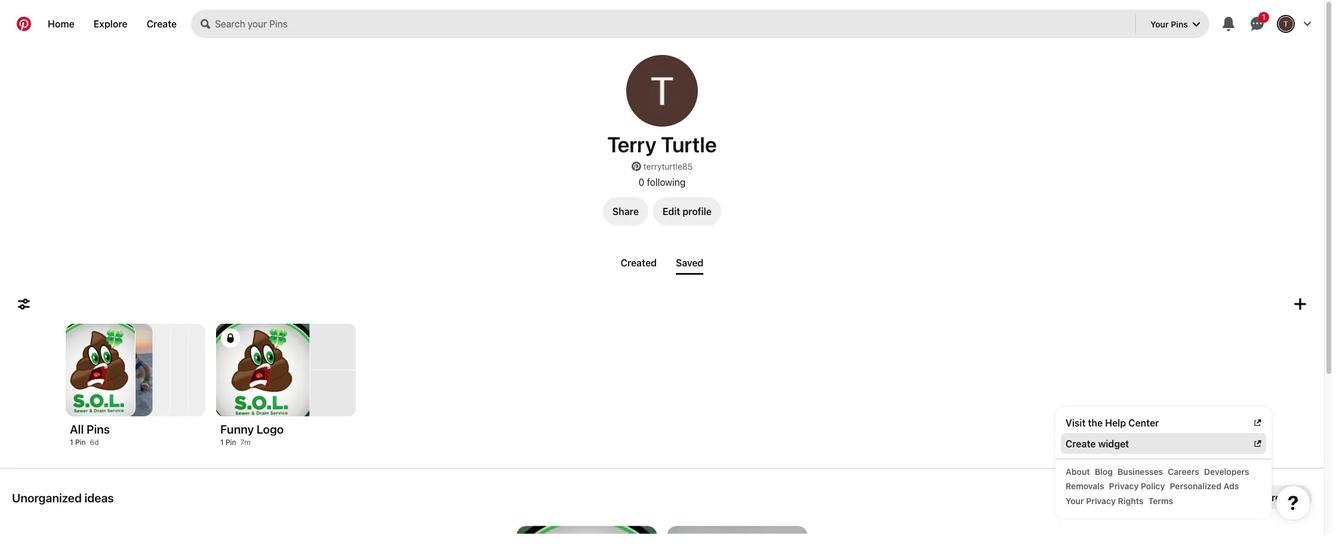Task type: vqa. For each thing, say whether or not it's contained in the screenshot.
the right 'This contains an image of:'
yes



Task type: describe. For each thing, give the bounding box(es) containing it.
edit profile
[[663, 206, 712, 217]]

developers
[[1205, 467, 1250, 476]]

following
[[647, 176, 686, 188]]

terry turtle image
[[1279, 17, 1294, 31]]

1 vertical spatial list
[[0, 526, 1325, 534]]

profile
[[683, 206, 712, 217]]

pins for all
[[87, 422, 110, 436]]

pin for all
[[75, 438, 86, 447]]

6d
[[90, 438, 99, 447]]

terry
[[608, 131, 657, 157]]

visit the help center
[[1066, 417, 1160, 428]]

terryturtle85 image
[[627, 55, 698, 127]]

turtle
[[661, 131, 717, 157]]

pin for funny
[[226, 438, 236, 447]]

ads
[[1224, 481, 1240, 491]]

your pins button
[[1142, 10, 1210, 38]]

help
[[1106, 417, 1127, 428]]

create for create
[[147, 18, 177, 30]]

careers
[[1168, 467, 1200, 476]]

center
[[1129, 417, 1160, 428]]

visit
[[1066, 417, 1086, 428]]

funny
[[220, 422, 254, 436]]

create for create widget
[[1066, 438, 1096, 449]]

explore
[[94, 18, 128, 30]]

personalized ads link
[[1168, 479, 1242, 493]]

organize
[[1265, 492, 1306, 503]]

1 inside 1 "button"
[[1263, 13, 1266, 21]]

1 pin image image from the left
[[101, 324, 170, 416]]

1 button
[[1244, 10, 1272, 38]]

unorganized
[[12, 490, 82, 504]]

privacy policy link
[[1107, 479, 1168, 493]]

about link
[[1064, 464, 1093, 479]]

blog
[[1095, 467, 1113, 476]]

1 for all pins
[[70, 438, 73, 447]]

2 allpins image from the left
[[83, 324, 153, 416]]

Search text field
[[215, 10, 1133, 38]]

terms link
[[1147, 493, 1176, 508]]

terryturtle85
[[644, 162, 693, 171]]

home link
[[38, 10, 84, 38]]

your pins
[[1151, 19, 1189, 29]]

saved link
[[671, 252, 709, 275]]

edit
[[663, 206, 681, 217]]

1 this contains an image of: image from the left
[[517, 526, 658, 534]]

dropdown image
[[1193, 21, 1201, 28]]

your privacy rights link
[[1064, 493, 1147, 508]]

blog link
[[1093, 464, 1116, 479]]

businesses link
[[1116, 464, 1166, 479]]

1 for funny logo
[[220, 438, 224, 447]]

0 following
[[639, 176, 686, 188]]

3 pin image image from the left
[[136, 324, 205, 416]]



Task type: locate. For each thing, give the bounding box(es) containing it.
pin inside all pins 1 pin 6d
[[75, 438, 86, 447]]

pin left 6d
[[75, 438, 86, 447]]

pin
[[75, 438, 86, 447], [226, 438, 236, 447]]

2 pin from the left
[[226, 438, 236, 447]]

1 vertical spatial pins
[[87, 422, 110, 436]]

explore link
[[84, 10, 137, 38]]

allpins image
[[66, 324, 135, 416], [83, 324, 153, 416]]

rights
[[1119, 496, 1144, 506]]

0 horizontal spatial this contains an image of: image
[[517, 526, 658, 534]]

0 vertical spatial create
[[147, 18, 177, 30]]

about
[[1066, 467, 1091, 476]]

1 horizontal spatial 1
[[220, 438, 224, 447]]

organize button
[[1258, 485, 1313, 509]]

1 down 'all'
[[70, 438, 73, 447]]

this contains an image of: image
[[517, 526, 658, 534], [667, 526, 808, 534]]

edit profile button
[[653, 197, 722, 226]]

1 left terry turtle "icon" at the top of the page
[[1263, 13, 1266, 21]]

your inside button
[[1151, 19, 1169, 29]]

widget
[[1099, 438, 1130, 449]]

created link
[[616, 252, 662, 273]]

1
[[1263, 13, 1266, 21], [70, 438, 73, 447], [220, 438, 224, 447]]

policy
[[1141, 481, 1166, 491]]

pins for your
[[1172, 19, 1189, 29]]

1 inside funny logo 1 pin 7m
[[220, 438, 224, 447]]

careers link
[[1166, 464, 1202, 479]]

share
[[613, 206, 639, 217]]

pins left dropdown icon
[[1172, 19, 1189, 29]]

1 horizontal spatial this contains an image of: image
[[667, 526, 808, 534]]

1 inside all pins 1 pin 6d
[[70, 438, 73, 447]]

1 down the funny
[[220, 438, 224, 447]]

your
[[1151, 19, 1169, 29], [1066, 496, 1085, 506]]

pins inside button
[[1172, 19, 1189, 29]]

1 vertical spatial create
[[1066, 438, 1096, 449]]

1 horizontal spatial pins
[[1172, 19, 1189, 29]]

1 horizontal spatial create
[[1066, 438, 1096, 449]]

0
[[639, 176, 645, 188]]

1 vertical spatial your
[[1066, 496, 1085, 506]]

personalized
[[1170, 481, 1222, 491]]

0 horizontal spatial pins
[[87, 422, 110, 436]]

pins inside all pins 1 pin 6d
[[87, 422, 110, 436]]

about blog businesses careers developers removals privacy policy personalized ads your privacy rights terms
[[1066, 467, 1250, 506]]

your left dropdown icon
[[1151, 19, 1169, 29]]

privacy
[[1110, 481, 1139, 491], [1087, 496, 1116, 506]]

pin image image
[[101, 324, 170, 416], [119, 324, 188, 416], [136, 324, 205, 416]]

all
[[70, 422, 84, 436]]

removals
[[1066, 481, 1105, 491]]

2 this contains an image of: image from the left
[[667, 526, 808, 534]]

1 vertical spatial privacy
[[1087, 496, 1116, 506]]

create widget link
[[1066, 437, 1262, 450]]

create left search icon
[[147, 18, 177, 30]]

list
[[1057, 459, 1272, 513], [0, 526, 1325, 534]]

home
[[48, 18, 75, 30]]

1 horizontal spatial pin
[[226, 438, 236, 447]]

unorganized ideas
[[12, 490, 114, 504]]

0 vertical spatial privacy
[[1110, 481, 1139, 491]]

the
[[1089, 417, 1103, 428]]

pins
[[1172, 19, 1189, 29], [87, 422, 110, 436]]

0 horizontal spatial 1
[[70, 438, 73, 447]]

0 vertical spatial list
[[1057, 459, 1272, 513]]

create widget
[[1066, 438, 1130, 449]]

0 horizontal spatial pin
[[75, 438, 86, 447]]

your down removals in the bottom right of the page
[[1066, 496, 1085, 506]]

create down "visit"
[[1066, 438, 1096, 449]]

create widget menu item
[[1061, 433, 1267, 454]]

0 horizontal spatial your
[[1066, 496, 1085, 506]]

all pins 1 pin 6d
[[70, 422, 110, 447]]

0 vertical spatial pins
[[1172, 19, 1189, 29]]

1 horizontal spatial your
[[1151, 19, 1169, 29]]

create inside menu item
[[1066, 438, 1096, 449]]

developers link
[[1202, 464, 1252, 479]]

search icon image
[[201, 19, 210, 29]]

created
[[621, 257, 657, 268]]

ideas
[[85, 490, 114, 504]]

funny logo 1 pin 7m
[[220, 422, 284, 447]]

create link
[[137, 10, 186, 38]]

0 vertical spatial your
[[1151, 19, 1169, 29]]

saved
[[676, 257, 704, 268]]

terms
[[1149, 496, 1174, 506]]

1 allpins image from the left
[[66, 324, 135, 416]]

1 pin from the left
[[75, 438, 86, 447]]

pin left 7m
[[226, 438, 236, 447]]

pins up 6d
[[87, 422, 110, 436]]

your inside about blog businesses careers developers removals privacy policy personalized ads your privacy rights terms
[[1066, 496, 1085, 506]]

2 pin image image from the left
[[119, 324, 188, 416]]

privacy down removals in the bottom right of the page
[[1087, 496, 1116, 506]]

businesses
[[1118, 467, 1164, 476]]

2 horizontal spatial 1
[[1263, 13, 1266, 21]]

pinterest image
[[632, 162, 641, 171]]

0 horizontal spatial create
[[147, 18, 177, 30]]

logo
[[257, 422, 284, 436]]

removals link
[[1064, 479, 1107, 493]]

7m
[[240, 438, 251, 447]]

secret board icon image
[[226, 333, 235, 343]]

visit the help center link
[[1066, 416, 1262, 429]]

terry turtle
[[608, 131, 717, 157]]

list containing about
[[1057, 459, 1272, 513]]

create
[[147, 18, 177, 30], [1066, 438, 1096, 449]]

privacy up rights
[[1110, 481, 1139, 491]]

share button
[[603, 197, 649, 226]]

pin inside funny logo 1 pin 7m
[[226, 438, 236, 447]]



